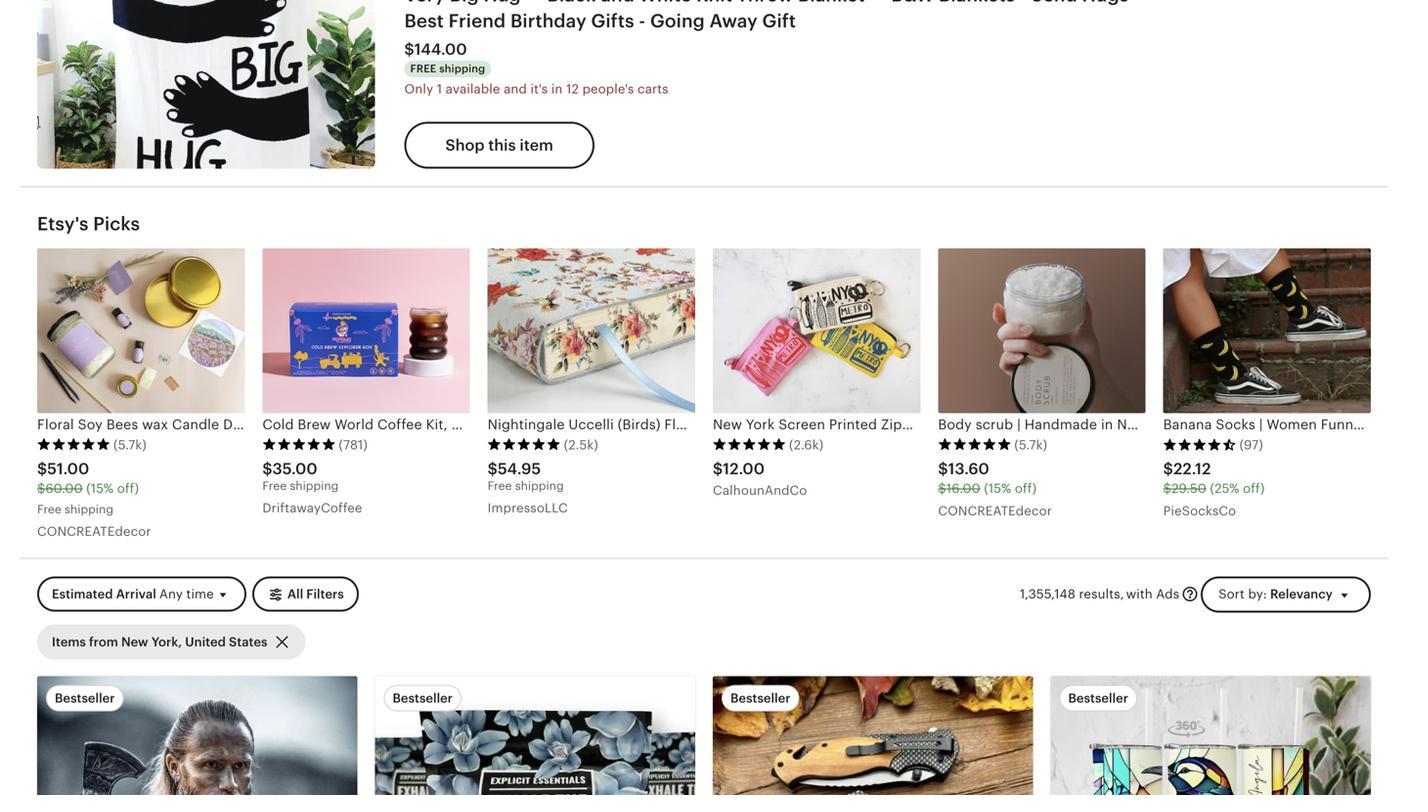 Task type: describe. For each thing, give the bounding box(es) containing it.
free for 54.95
[[488, 479, 512, 493]]

22.12
[[1174, 460, 1212, 478]]

unique christmas gift | handcrafted carbon steel viking axe - norse battle ready weapon and collectible tomahawk image
[[37, 677, 358, 795]]

hugs
[[1082, 0, 1129, 5]]

3 | from the left
[[1217, 417, 1221, 432]]

body scrub | handmade in new york | 7oz | unscented | scrub image
[[938, 248, 1146, 413]]

united
[[185, 635, 226, 649]]

(5.7k) for 13.60
[[1015, 438, 1048, 453]]

all filters
[[287, 587, 344, 602]]

body scrub | handmade in new york | 7oz | unscented | scrub
[[938, 417, 1346, 432]]

2 — from the left
[[870, 0, 887, 5]]

(15% for 13.60
[[984, 481, 1012, 496]]

(25%
[[1211, 481, 1240, 496]]

3 bestseller from the left
[[731, 691, 791, 706]]

very
[[404, 0, 445, 5]]

send
[[1032, 0, 1078, 5]]

item
[[520, 136, 554, 154]]

body
[[938, 417, 972, 432]]

2 | from the left
[[1183, 417, 1187, 432]]

1 bestseller from the left
[[55, 691, 115, 706]]

2 horizontal spatial -
[[1134, 0, 1141, 5]]

2 bestseller from the left
[[393, 691, 453, 706]]

with
[[1127, 587, 1153, 601]]

1 horizontal spatial -
[[1020, 0, 1027, 5]]

product video element for the 'unique christmas gift | handcrafted carbon steel viking axe - norse battle ready weapon and collectible tomahawk' image
[[37, 677, 358, 795]]

1 horizontal spatial in
[[1101, 417, 1114, 432]]

shipping inside very big hug — black and white knit throw blanket — b&w blankets - send hugs - best friend birthday gifts - going away gift $ 144.00 free shipping only 1 available and it's in 12 people's carts
[[439, 63, 485, 75]]

0 vertical spatial new
[[1117, 417, 1147, 432]]

impressollc
[[488, 501, 568, 516]]

with ads
[[1127, 587, 1180, 601]]

throw
[[737, 0, 794, 5]]

best
[[404, 10, 444, 31]]

1 vertical spatial and
[[504, 82, 527, 96]]

(2.5k)
[[564, 438, 599, 453]]

picks
[[93, 213, 140, 234]]

any
[[159, 587, 183, 602]]

shop
[[446, 136, 485, 154]]

white
[[639, 0, 692, 5]]

results,
[[1079, 587, 1125, 601]]

sort by: relevancy
[[1219, 587, 1333, 601]]

handmade
[[1025, 417, 1098, 432]]

(2.6k)
[[789, 438, 824, 453]]

free for 35.00
[[262, 479, 287, 493]]

in inside very big hug — black and white knit throw blanket — b&w blankets - send hugs - best friend birthday gifts - going away gift $ 144.00 free shipping only 1 available and it's in 12 people's carts
[[552, 82, 563, 96]]

items from new york, united states link
[[37, 624, 306, 660]]

items from new york, united states
[[52, 635, 268, 649]]

2 bestseller link from the left
[[375, 677, 696, 795]]

0 vertical spatial concreatedecor
[[938, 504, 1052, 518]]

shipping inside $ 54.95 free shipping impressollc
[[515, 479, 564, 493]]

0 horizontal spatial new
[[121, 635, 148, 649]]

all
[[287, 587, 303, 602]]

york
[[1151, 417, 1179, 432]]

4 | from the left
[[1300, 417, 1304, 432]]

51.00
[[47, 460, 89, 478]]

etsy's picks
[[37, 213, 140, 234]]

by:
[[1249, 587, 1268, 601]]

very big hug — black and white knit throw blanket — b&w blankets - send hugs - best friend birthday gifts - going away gift link
[[404, 0, 1141, 31]]

54.95
[[498, 460, 541, 478]]

shipping inside $ 51.00 $ 60.00 (15% off) free shipping concreatedecor
[[65, 503, 113, 516]]

time
[[186, 587, 214, 602]]

7oz
[[1191, 417, 1213, 432]]

all filters button
[[252, 577, 359, 612]]

$ inside $ 54.95 free shipping impressollc
[[488, 460, 498, 478]]

pocket knife for fisherman, fish engraving pocket knife, shark engravable  knife, folding knife, gift for hunter, gift for fisher image
[[713, 677, 1034, 795]]

off) for 22.12
[[1243, 481, 1265, 496]]

big
[[450, 0, 479, 5]]

very big hug — black and white knit throw blanket — b&w blankets - send hugs - best friend birthday gifts - going away gift $ 144.00 free shipping only 1 available and it's in 12 people's carts
[[404, 0, 1141, 96]]

$ 13.60 $ 16.00 (15% off) concreatedecor
[[938, 460, 1052, 518]]

(5.7k) for 51.00
[[113, 438, 147, 453]]

b&w
[[891, 0, 935, 5]]

4 bestseller from the left
[[1069, 691, 1129, 706]]

4 bestseller link from the left
[[1051, 677, 1371, 795]]

this
[[489, 136, 516, 154]]

5 out of 5 stars image for 54.95
[[488, 438, 561, 451]]

gift
[[763, 10, 796, 31]]

stained glass penguin tumbler personalized - custom name tumbler - personalized tumbler with straw - gift for her image
[[1051, 677, 1371, 795]]

estimated
[[52, 587, 113, 602]]

144.00
[[415, 41, 467, 58]]

ads
[[1157, 587, 1180, 601]]

available
[[446, 82, 500, 96]]

carts
[[638, 82, 669, 96]]

friend
[[449, 10, 506, 31]]

29.50
[[1172, 481, 1207, 496]]

sort
[[1219, 587, 1245, 601]]

calhounandco
[[713, 483, 807, 498]]

13.60
[[949, 460, 990, 478]]

$ inside $ 12.00 calhounandco
[[713, 460, 723, 478]]

5 out of 5 stars image for 35.00
[[262, 438, 336, 451]]

1
[[437, 82, 442, 96]]

free inside $ 51.00 $ 60.00 (15% off) free shipping concreatedecor
[[37, 503, 61, 516]]



Task type: vqa. For each thing, say whether or not it's contained in the screenshot.
Helpful? to the bottom
no



Task type: locate. For each thing, give the bounding box(es) containing it.
3 5 out of 5 stars image from the left
[[488, 438, 561, 451]]

1 horizontal spatial concreatedecor
[[938, 504, 1052, 518]]

etsy's
[[37, 213, 89, 234]]

- right the hugs
[[1134, 0, 1141, 5]]

off) right 16.00
[[1015, 481, 1037, 496]]

floral soy bees wax candle diy kit, complete soy candle making kit, holiday gift idea, diy gift image
[[37, 248, 245, 413]]

1 | from the left
[[1017, 417, 1021, 432]]

—
[[526, 0, 543, 5], [870, 0, 887, 5]]

away
[[710, 10, 758, 31]]

1,355,148
[[1020, 587, 1076, 601]]

0 horizontal spatial concreatedecor
[[37, 524, 151, 539]]

in
[[552, 82, 563, 96], [1101, 417, 1114, 432]]

1 vertical spatial new
[[121, 635, 148, 649]]

0 vertical spatial and
[[601, 0, 635, 5]]

(781)
[[339, 438, 368, 453]]

blankets
[[939, 0, 1016, 5]]

off) inside $ 13.60 $ 16.00 (15% off) concreatedecor
[[1015, 481, 1037, 496]]

shipping inside $ 35.00 free shipping driftawaycoffee
[[290, 479, 339, 493]]

off) inside $ 51.00 $ 60.00 (15% off) free shipping concreatedecor
[[117, 481, 139, 496]]

2 horizontal spatial off)
[[1243, 481, 1265, 496]]

off) for 13.60
[[1015, 481, 1037, 496]]

scrub right the body
[[976, 417, 1014, 432]]

2 horizontal spatial free
[[488, 479, 512, 493]]

5 out of 5 stars image
[[37, 438, 111, 451], [262, 438, 336, 451], [488, 438, 561, 451], [713, 438, 786, 451], [938, 438, 1012, 451]]

1 vertical spatial in
[[1101, 417, 1114, 432]]

4.5 out of 5 stars image
[[1164, 438, 1237, 451]]

(15% inside $ 13.60 $ 16.00 (15% off) concreatedecor
[[984, 481, 1012, 496]]

|
[[1017, 417, 1021, 432], [1183, 417, 1187, 432], [1217, 417, 1221, 432], [1300, 417, 1304, 432]]

off) right '60.00'
[[117, 481, 139, 496]]

concreatedecor down '60.00'
[[37, 524, 151, 539]]

birthday
[[511, 10, 587, 31]]

3 bestseller link from the left
[[713, 677, 1034, 795]]

and up gifts
[[601, 0, 635, 5]]

2 scrub from the left
[[1308, 417, 1346, 432]]

$ 54.95 free shipping impressollc
[[488, 460, 568, 516]]

free inside $ 54.95 free shipping impressollc
[[488, 479, 512, 493]]

2 product video element from the left
[[375, 677, 696, 795]]

off) for 51.00
[[117, 481, 139, 496]]

1 5 out of 5 stars image from the left
[[37, 438, 111, 451]]

shipping up available
[[439, 63, 485, 75]]

4 5 out of 5 stars image from the left
[[713, 438, 786, 451]]

in left 12
[[552, 82, 563, 96]]

new left york
[[1117, 417, 1147, 432]]

blanket
[[798, 0, 865, 5]]

5 out of 5 stars image up 13.60
[[938, 438, 1012, 451]]

shipping down '60.00'
[[65, 503, 113, 516]]

people's
[[583, 82, 634, 96]]

product video element for eucalyptus shower steamers, shower fizzies, shower bombs image
[[375, 677, 696, 795]]

2 (5.7k) from the left
[[1015, 438, 1048, 453]]

5 out of 5 stars image up 35.00
[[262, 438, 336, 451]]

1 product video element from the left
[[37, 677, 358, 795]]

1 off) from the left
[[117, 481, 139, 496]]

0 horizontal spatial free
[[37, 503, 61, 516]]

and
[[601, 0, 635, 5], [504, 82, 527, 96]]

1 (5.7k) from the left
[[113, 438, 147, 453]]

1 horizontal spatial (15%
[[984, 481, 1012, 496]]

(15% inside $ 51.00 $ 60.00 (15% off) free shipping concreatedecor
[[86, 481, 114, 496]]

$ 35.00 free shipping driftawaycoffee
[[262, 460, 363, 516]]

off) right (25%
[[1243, 481, 1265, 496]]

1 horizontal spatial product video element
[[375, 677, 696, 795]]

(15% right '60.00'
[[86, 481, 114, 496]]

free down '60.00'
[[37, 503, 61, 516]]

12.00
[[723, 460, 765, 478]]

off) inside $ 22.12 $ 29.50 (25% off) piesocksco
[[1243, 481, 1265, 496]]

| right 7oz
[[1217, 417, 1221, 432]]

0 vertical spatial in
[[552, 82, 563, 96]]

0 horizontal spatial (5.7k)
[[113, 438, 147, 453]]

york,
[[151, 635, 182, 649]]

0 horizontal spatial and
[[504, 82, 527, 96]]

5 out of 5 stars image up "12.00"
[[713, 438, 786, 451]]

product video element
[[37, 677, 358, 795], [375, 677, 696, 795]]

free
[[410, 63, 437, 75]]

0 horizontal spatial -
[[639, 10, 646, 31]]

free inside $ 35.00 free shipping driftawaycoffee
[[262, 479, 287, 493]]

(15%
[[86, 481, 114, 496], [984, 481, 1012, 496]]

new
[[1117, 417, 1147, 432], [121, 635, 148, 649]]

1 — from the left
[[526, 0, 543, 5]]

(5.7k)
[[113, 438, 147, 453], [1015, 438, 1048, 453]]

$
[[404, 41, 415, 58], [37, 460, 47, 478], [262, 460, 273, 478], [488, 460, 498, 478], [713, 460, 723, 478], [938, 460, 949, 478], [1164, 460, 1174, 478], [37, 481, 45, 496], [938, 481, 947, 496], [1164, 481, 1172, 496]]

1,355,148 results,
[[1020, 587, 1125, 601]]

hug
[[484, 0, 521, 5]]

$ inside very big hug — black and white knit throw blanket — b&w blankets - send hugs - best friend birthday gifts - going away gift $ 144.00 free shipping only 1 available and it's in 12 people's carts
[[404, 41, 415, 58]]

piesocksco
[[1164, 504, 1237, 518]]

(97)
[[1240, 438, 1264, 453]]

estimated arrival any time
[[52, 587, 214, 602]]

knit
[[697, 0, 733, 5]]

from
[[89, 635, 118, 649]]

free
[[262, 479, 287, 493], [488, 479, 512, 493], [37, 503, 61, 516]]

1 horizontal spatial off)
[[1015, 481, 1037, 496]]

| left handmade
[[1017, 417, 1021, 432]]

2 off) from the left
[[1015, 481, 1037, 496]]

5 out of 5 stars image up 51.00
[[37, 438, 111, 451]]

2 5 out of 5 stars image from the left
[[262, 438, 336, 451]]

| left 7oz
[[1183, 417, 1187, 432]]

0 horizontal spatial off)
[[117, 481, 139, 496]]

shop this item link
[[404, 122, 595, 169]]

bestseller
[[55, 691, 115, 706], [393, 691, 453, 706], [731, 691, 791, 706], [1069, 691, 1129, 706]]

1 horizontal spatial and
[[601, 0, 635, 5]]

60.00
[[45, 481, 83, 496]]

cold brew world coffee kit, ready to brew in mesh bags (ground), eco-friendly and sustainable, coffee lovers gift, fresh and delicious image
[[262, 248, 470, 413]]

items
[[52, 635, 86, 649]]

(5.7k) up $ 51.00 $ 60.00 (15% off) free shipping concreatedecor
[[113, 438, 147, 453]]

relevancy
[[1271, 587, 1333, 601]]

driftawaycoffee
[[262, 501, 363, 516]]

going
[[650, 10, 705, 31]]

it's
[[531, 82, 548, 96]]

(5.7k) down handmade
[[1015, 438, 1048, 453]]

- left send
[[1020, 0, 1027, 5]]

arrival
[[116, 587, 156, 602]]

in right handmade
[[1101, 417, 1114, 432]]

0 horizontal spatial (15%
[[86, 481, 114, 496]]

new york screen printed zipper card pouch with key ring - nyc coin pouch - metro card holder - new york keychain - zipper wallet image
[[713, 248, 921, 413]]

eucalyptus shower steamers, shower fizzies, shower bombs image
[[375, 677, 696, 795]]

1 bestseller link from the left
[[37, 677, 358, 795]]

$ 22.12 $ 29.50 (25% off) piesocksco
[[1164, 460, 1265, 518]]

only
[[404, 82, 434, 96]]

unscented
[[1225, 417, 1297, 432]]

1 horizontal spatial new
[[1117, 417, 1147, 432]]

free down 54.95
[[488, 479, 512, 493]]

gifts
[[591, 10, 635, 31]]

1 horizontal spatial scrub
[[1308, 417, 1346, 432]]

shipping up driftawaycoffee
[[290, 479, 339, 493]]

$ inside $ 35.00 free shipping driftawaycoffee
[[262, 460, 273, 478]]

35.00
[[273, 460, 318, 478]]

1 (15% from the left
[[86, 481, 114, 496]]

new right from
[[121, 635, 148, 649]]

1 scrub from the left
[[976, 417, 1014, 432]]

— up birthday
[[526, 0, 543, 5]]

0 horizontal spatial —
[[526, 0, 543, 5]]

filters
[[306, 587, 344, 602]]

shipping up impressollc
[[515, 479, 564, 493]]

$ 12.00 calhounandco
[[713, 460, 807, 498]]

(15% right 16.00
[[984, 481, 1012, 496]]

2 (15% from the left
[[984, 481, 1012, 496]]

0 horizontal spatial product video element
[[37, 677, 358, 795]]

1 horizontal spatial —
[[870, 0, 887, 5]]

1 horizontal spatial free
[[262, 479, 287, 493]]

$ 51.00 $ 60.00 (15% off) free shipping concreatedecor
[[37, 460, 151, 539]]

0 horizontal spatial scrub
[[976, 417, 1014, 432]]

concreatedecor down 16.00
[[938, 504, 1052, 518]]

and left the it's
[[504, 82, 527, 96]]

bestseller link
[[37, 677, 358, 795], [375, 677, 696, 795], [713, 677, 1034, 795], [1051, 677, 1371, 795]]

states
[[229, 635, 268, 649]]

1 vertical spatial concreatedecor
[[37, 524, 151, 539]]

black
[[547, 0, 596, 5]]

nightingale uccelli (birds) floral printed soft italian leather journal, notebook image
[[488, 248, 696, 413]]

12
[[566, 82, 579, 96]]

shipping
[[439, 63, 485, 75], [290, 479, 339, 493], [515, 479, 564, 493], [65, 503, 113, 516]]

5 5 out of 5 stars image from the left
[[938, 438, 1012, 451]]

1 horizontal spatial (5.7k)
[[1015, 438, 1048, 453]]

| right unscented on the right of page
[[1300, 417, 1304, 432]]

scrub right unscented on the right of page
[[1308, 417, 1346, 432]]

free down 35.00
[[262, 479, 287, 493]]

5 out of 5 stars image up 54.95
[[488, 438, 561, 451]]

-
[[1020, 0, 1027, 5], [1134, 0, 1141, 5], [639, 10, 646, 31]]

16.00
[[947, 481, 981, 496]]

banana socks | women funny socks | fruit socks | cute colorful socks | funky socks | cool socks | stocking stuffer ideas | gift for her image
[[1164, 248, 1371, 413]]

3 off) from the left
[[1243, 481, 1265, 496]]

(15% for 51.00
[[86, 481, 114, 496]]

0 horizontal spatial in
[[552, 82, 563, 96]]

shop this item
[[446, 136, 554, 154]]

— left b&w
[[870, 0, 887, 5]]

5 out of 5 stars image for 51.00
[[37, 438, 111, 451]]

- down white
[[639, 10, 646, 31]]



